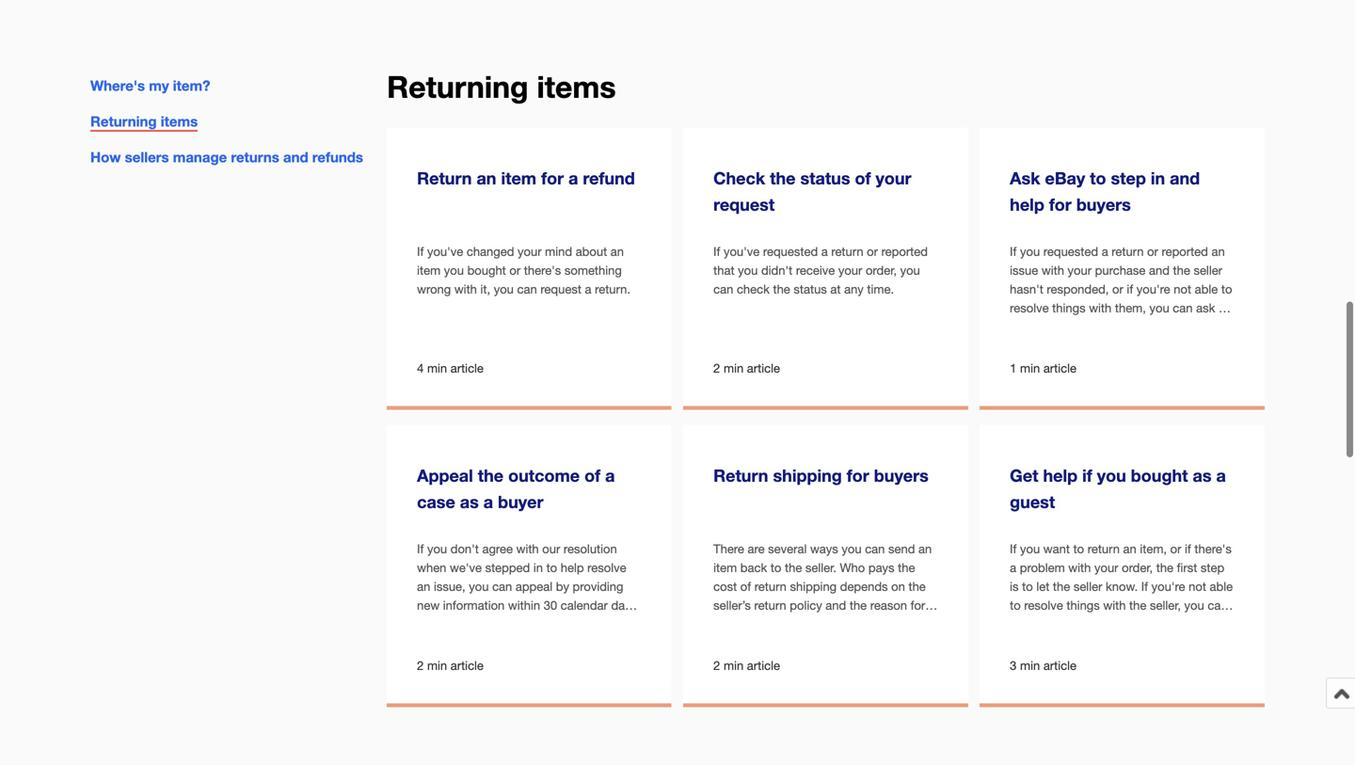Task type: vqa. For each thing, say whether or not it's contained in the screenshot.
That
yes



Task type: describe. For each thing, give the bounding box(es) containing it.
requested for ebay
[[1043, 244, 1098, 259]]

0 vertical spatial returning
[[387, 69, 529, 105]]

min for return an item for a refund
[[427, 361, 447, 375]]

order, inside if you want to return an item, or if there's a problem with your order, the first step is to let the seller know. if you're not able to resolve things with the seller, you can ask us to help.
[[1122, 560, 1153, 575]]

how
[[90, 149, 121, 166]]

seller's
[[713, 598, 751, 613]]

let
[[1036, 579, 1050, 594]]

return left policy
[[754, 598, 786, 613]]

closing.
[[481, 617, 523, 631]]

wrong
[[417, 282, 451, 296]]

providing
[[573, 579, 623, 594]]

1 horizontal spatial items
[[537, 69, 616, 105]]

ways
[[810, 542, 838, 556]]

item?
[[173, 77, 210, 94]]

and inside ask ebay to step in and help for buyers
[[1170, 168, 1200, 188]]

information
[[443, 598, 505, 613]]

a inside if you requested a return or reported an issue with your purchase and the seller hasn't responded, or if you're not able to resolve things with them, you can ask us to help.
[[1102, 244, 1108, 259]]

we've
[[450, 560, 482, 575]]

appeal
[[417, 465, 473, 485]]

bought inside if you've changed your mind about an item you bought or there's something wrong with it, you can request a return.
[[467, 263, 506, 278]]

problem
[[1020, 560, 1065, 575]]

step inside ask ebay to step in and help for buyers
[[1111, 168, 1146, 188]]

responded,
[[1047, 282, 1109, 296]]

manage
[[173, 149, 227, 166]]

or inside if you want to return an item, or if there's a problem with your order, the first step is to let the seller know. if you're not able to resolve things with the seller, you can ask us to help.
[[1170, 542, 1181, 556]]

if inside if you requested a return or reported an issue with your purchase and the seller hasn't responded, or if you're not able to resolve things with them, you can ask us to help.
[[1127, 282, 1133, 296]]

with inside "if you don't agree with our resolution when we've stepped in to help resolve an issue, you can appeal by providing new information within 30 calendar days of the case closing."
[[516, 542, 539, 556]]

2 for request
[[713, 361, 720, 375]]

how sellers manage returns and refunds link
[[90, 149, 363, 166]]

new
[[417, 598, 440, 613]]

you're inside if you want to return an item, or if there's a problem with your order, the first step is to let the seller know. if you're not able to resolve things with the seller, you can ask us to help.
[[1152, 579, 1185, 594]]

reported for check the status of your request
[[881, 244, 928, 259]]

get
[[1010, 465, 1038, 485]]

that
[[713, 263, 735, 278]]

depends
[[840, 579, 888, 594]]

something
[[565, 263, 622, 278]]

a inside 'get help if you bought as a guest'
[[1216, 465, 1226, 485]]

request inside if you've changed your mind about an item you bought or there's something wrong with it, you can request a return.
[[540, 282, 582, 296]]

article for check the status of your request
[[747, 361, 780, 375]]

requested for the
[[763, 244, 818, 259]]

mind
[[545, 244, 572, 259]]

cost
[[713, 579, 737, 594]]

when
[[417, 560, 446, 575]]

if for ask ebay to step in and help for buyers
[[1010, 244, 1017, 259]]

or inside if you've requested a return or reported that you didn't receive your order, you can check the status at any time.
[[867, 244, 878, 259]]

0 horizontal spatial buyers
[[874, 465, 929, 485]]

return down back
[[754, 579, 787, 594]]

changed
[[467, 244, 514, 259]]

1 horizontal spatial returning items
[[387, 69, 616, 105]]

if inside 'get help if you bought as a guest'
[[1082, 465, 1092, 485]]

ask
[[1010, 168, 1040, 188]]

if you want to return an item, or if there's a problem with your order, the first step is to let the seller know. if you're not able to resolve things with the seller, you can ask us to help.
[[1010, 542, 1233, 631]]

the down the depends
[[850, 598, 867, 613]]

ask inside if you want to return an item, or if there's a problem with your order, the first step is to let the seller know. if you're not able to resolve things with the seller, you can ask us to help.
[[1010, 617, 1029, 631]]

the inside "if you don't agree with our resolution when we've stepped in to help resolve an issue, you can appeal by providing new information within 30 calendar days of the case closing."
[[431, 617, 448, 631]]

us inside if you requested a return or reported an issue with your purchase and the seller hasn't responded, or if you're not able to resolve things with them, you can ask us to help.
[[1219, 301, 1232, 315]]

know.
[[1106, 579, 1138, 594]]

my
[[149, 77, 169, 94]]

receive
[[796, 263, 835, 278]]

if for appeal the outcome of a case as a buyer
[[417, 542, 424, 556]]

there's inside if you want to return an item, or if there's a problem with your order, the first step is to let the seller know. if you're not able to resolve things with the seller, you can ask us to help.
[[1195, 542, 1232, 556]]

0 horizontal spatial items
[[161, 113, 198, 130]]

appeal the outcome of a case as a buyer
[[417, 465, 615, 512]]

0 vertical spatial item
[[501, 168, 536, 188]]

return. inside if you've changed your mind about an item you bought or there's something wrong with it, you can request a return.
[[595, 282, 630, 296]]

in inside ask ebay to step in and help for buyers
[[1151, 168, 1165, 188]]

if right know.
[[1141, 579, 1148, 594]]

article for appeal the outcome of a case as a buyer
[[451, 658, 484, 673]]

if you requested a return or reported an issue with your purchase and the seller hasn't responded, or if you're not able to resolve things with them, you can ask us to help.
[[1010, 244, 1232, 334]]

an inside "if you don't agree with our resolution when we've stepped in to help resolve an issue, you can appeal by providing new information within 30 calendar days of the case closing."
[[417, 579, 430, 594]]

and inside there are several ways you can send an item back to the seller. who pays the cost of return shipping depends on the seller's return policy and the reason for the return.
[[826, 598, 846, 613]]

can inside if you've changed your mind about an item you bought or there's something wrong with it, you can request a return.
[[517, 282, 537, 296]]

refund
[[583, 168, 635, 188]]

back
[[740, 560, 767, 575]]

a inside if you want to return an item, or if there's a problem with your order, the first step is to let the seller know. if you're not able to resolve things with the seller, you can ask us to help.
[[1010, 560, 1016, 575]]

of inside check the status of your request
[[855, 168, 871, 188]]

the right let
[[1053, 579, 1070, 594]]

it,
[[480, 282, 490, 296]]

can inside if you've requested a return or reported that you didn't receive your order, you can check the status at any time.
[[713, 282, 733, 296]]

1
[[1010, 361, 1017, 375]]

resolve inside "if you don't agree with our resolution when we've stepped in to help resolve an issue, you can appeal by providing new information within 30 calendar days of the case closing."
[[587, 560, 626, 575]]

appeal
[[516, 579, 553, 594]]

calendar
[[561, 598, 608, 613]]

if for return an item for a refund
[[417, 244, 424, 259]]

can inside there are several ways you can send an item back to the seller. who pays the cost of return shipping depends on the seller's return policy and the reason for the return.
[[865, 542, 885, 556]]

if you don't agree with our resolution when we've stepped in to help resolve an issue, you can appeal by providing new information within 30 calendar days of the case closing.
[[417, 542, 637, 631]]

item inside if you've changed your mind about an item you bought or there's something wrong with it, you can request a return.
[[417, 263, 441, 278]]

not inside if you requested a return or reported an issue with your purchase and the seller hasn't responded, or if you're not able to resolve things with them, you can ask us to help.
[[1174, 282, 1191, 296]]

help. inside if you requested a return or reported an issue with your purchase and the seller hasn't responded, or if you're not able to resolve things with them, you can ask us to help.
[[1024, 320, 1051, 334]]

didn't
[[761, 263, 793, 278]]

you've for check the status of your request
[[724, 244, 760, 259]]

2 min article for request
[[713, 361, 780, 375]]

min for return shipping for buyers
[[724, 658, 744, 673]]

days
[[611, 598, 637, 613]]

status inside if you've requested a return or reported that you didn't receive your order, you can check the status at any time.
[[794, 282, 827, 296]]

outcome
[[508, 465, 580, 485]]

if inside if you want to return an item, or if there's a problem with your order, the first step is to let the seller know. if you're not able to resolve things with the seller, you can ask us to help.
[[1185, 542, 1191, 556]]

the inside if you've requested a return or reported that you didn't receive your order, you can check the status at any time.
[[773, 282, 790, 296]]

with down responded,
[[1089, 301, 1112, 315]]

for up who
[[847, 465, 869, 485]]

first
[[1177, 560, 1197, 575]]

where's my item?
[[90, 77, 210, 94]]

how sellers manage returns and refunds
[[90, 149, 363, 166]]

about
[[576, 244, 607, 259]]

within
[[508, 598, 540, 613]]

for left refund
[[541, 168, 564, 188]]

us inside if you want to return an item, or if there's a problem with your order, the first step is to let the seller know. if you're not able to resolve things with the seller, you can ask us to help.
[[1032, 617, 1045, 631]]

of inside there are several ways you can send an item back to the seller. who pays the cost of return shipping depends on the seller's return policy and the reason for the return.
[[740, 579, 751, 594]]

the down seller's
[[713, 617, 731, 631]]

is
[[1010, 579, 1019, 594]]

can inside "if you don't agree with our resolution when we've stepped in to help resolve an issue, you can appeal by providing new information within 30 calendar days of the case closing."
[[492, 579, 512, 594]]

request inside check the status of your request
[[713, 194, 775, 214]]

the down several
[[785, 560, 802, 575]]

min for check the status of your request
[[724, 361, 744, 375]]

4 min article
[[417, 361, 484, 375]]

as inside "appeal the outcome of a case as a buyer"
[[460, 492, 479, 512]]

1 min article
[[1010, 361, 1077, 375]]

the inside "appeal the outcome of a case as a buyer"
[[478, 465, 504, 485]]

reported for ask ebay to step in and help for buyers
[[1162, 244, 1208, 259]]

the inside if you requested a return or reported an issue with your purchase and the seller hasn't responded, or if you're not able to resolve things with them, you can ask us to help.
[[1173, 263, 1190, 278]]

3
[[1010, 658, 1017, 673]]

there's inside if you've changed your mind about an item you bought or there's something wrong with it, you can request a return.
[[524, 263, 561, 278]]

or down ask ebay to step in and help for buyers
[[1147, 244, 1158, 259]]

any
[[844, 282, 864, 296]]

there
[[713, 542, 744, 556]]

return for return an item for a refund
[[417, 168, 472, 188]]

don't
[[451, 542, 479, 556]]

send
[[888, 542, 915, 556]]

sellers
[[125, 149, 169, 166]]

you inside 'get help if you bought as a guest'
[[1097, 465, 1126, 485]]

seller inside if you want to return an item, or if there's a problem with your order, the first step is to let the seller know. if you're not able to resolve things with the seller, you can ask us to help.
[[1074, 579, 1102, 594]]

article for get help if you bought as a guest
[[1043, 658, 1077, 673]]

resolution
[[564, 542, 617, 556]]

pays
[[868, 560, 895, 575]]

purchase
[[1095, 263, 1146, 278]]

policy
[[790, 598, 822, 613]]

buyers inside ask ebay to step in and help for buyers
[[1076, 194, 1131, 214]]

issue
[[1010, 263, 1038, 278]]

you're inside if you requested a return or reported an issue with your purchase and the seller hasn't responded, or if you're not able to resolve things with them, you can ask us to help.
[[1137, 282, 1170, 296]]

them,
[[1115, 301, 1146, 315]]

to inside ask ebay to step in and help for buyers
[[1090, 168, 1106, 188]]

things inside if you want to return an item, or if there's a problem with your order, the first step is to let the seller know. if you're not able to resolve things with the seller, you can ask us to help.
[[1067, 598, 1100, 613]]

ebay
[[1045, 168, 1085, 188]]

your inside if you've changed your mind about an item you bought or there's something wrong with it, you can request a return.
[[518, 244, 542, 259]]

with down know.
[[1103, 598, 1126, 613]]

are
[[748, 542, 765, 556]]

not inside if you want to return an item, or if there's a problem with your order, the first step is to let the seller know. if you're not able to resolve things with the seller, you can ask us to help.
[[1189, 579, 1206, 594]]

returning items link
[[90, 113, 198, 132]]

of inside "if you don't agree with our resolution when we've stepped in to help resolve an issue, you can appeal by providing new information within 30 calendar days of the case closing."
[[417, 617, 428, 631]]



Task type: locate. For each thing, give the bounding box(es) containing it.
return an item for a refund
[[417, 168, 635, 188]]

article for ask ebay to step in and help for buyers
[[1043, 361, 1077, 375]]

a inside if you've changed your mind about an item you bought or there's something wrong with it, you can request a return.
[[585, 282, 591, 296]]

min down seller's
[[724, 658, 744, 673]]

bought inside 'get help if you bought as a guest'
[[1131, 465, 1188, 485]]

things inside if you requested a return or reported an issue with your purchase and the seller hasn't responded, or if you're not able to resolve things with them, you can ask us to help.
[[1052, 301, 1086, 315]]

step right ebay
[[1111, 168, 1146, 188]]

0 vertical spatial return
[[417, 168, 472, 188]]

status
[[800, 168, 850, 188], [794, 282, 827, 296]]

2 vertical spatial resolve
[[1024, 598, 1063, 613]]

requested inside if you requested a return or reported an issue with your purchase and the seller hasn't responded, or if you're not able to resolve things with them, you can ask us to help.
[[1043, 244, 1098, 259]]

0 vertical spatial seller
[[1194, 263, 1222, 278]]

can down stepped
[[492, 579, 512, 594]]

can right seller,
[[1208, 598, 1228, 613]]

2 for case
[[417, 658, 424, 673]]

1 vertical spatial case
[[452, 617, 478, 631]]

1 horizontal spatial item
[[501, 168, 536, 188]]

1 vertical spatial you're
[[1152, 579, 1185, 594]]

1 vertical spatial seller
[[1074, 579, 1102, 594]]

as inside 'get help if you bought as a guest'
[[1193, 465, 1212, 485]]

by
[[556, 579, 569, 594]]

to
[[1090, 168, 1106, 188], [1221, 282, 1232, 296], [1010, 320, 1021, 334], [1073, 542, 1084, 556], [546, 560, 557, 575], [771, 560, 781, 575], [1022, 579, 1033, 594], [1010, 598, 1021, 613], [1049, 617, 1060, 631]]

time.
[[867, 282, 894, 296]]

0 vertical spatial step
[[1111, 168, 1146, 188]]

if inside if you've requested a return or reported that you didn't receive your order, you can check the status at any time.
[[713, 244, 720, 259]]

the down didn't
[[773, 282, 790, 296]]

the right on
[[909, 579, 926, 594]]

things down responded,
[[1052, 301, 1086, 315]]

article for return an item for a refund
[[451, 361, 484, 375]]

agree
[[482, 542, 513, 556]]

help up by
[[561, 560, 584, 575]]

2 requested from the left
[[1043, 244, 1098, 259]]

0 vertical spatial us
[[1219, 301, 1232, 315]]

1 vertical spatial help.
[[1063, 617, 1090, 631]]

several
[[768, 542, 807, 556]]

can down "that"
[[713, 282, 733, 296]]

get help if you bought as a guest
[[1010, 465, 1226, 512]]

the inside check the status of your request
[[770, 168, 796, 188]]

1 vertical spatial us
[[1032, 617, 1045, 631]]

your inside if you want to return an item, or if there's a problem with your order, the first step is to let the seller know. if you're not able to resolve things with the seller, you can ask us to help.
[[1094, 560, 1118, 575]]

requested up responded,
[[1043, 244, 1098, 259]]

2 vertical spatial if
[[1185, 542, 1191, 556]]

ask right them,
[[1196, 301, 1215, 315]]

the down know.
[[1129, 598, 1147, 613]]

seller.
[[805, 560, 837, 575]]

2 horizontal spatial item
[[713, 560, 737, 575]]

0 horizontal spatial return.
[[595, 282, 630, 296]]

2 min article down seller's
[[713, 658, 780, 673]]

status right check
[[800, 168, 850, 188]]

2 min article down new
[[417, 658, 484, 673]]

1 horizontal spatial there's
[[1195, 542, 1232, 556]]

3 min article
[[1010, 658, 1077, 673]]

1 horizontal spatial if
[[1127, 282, 1133, 296]]

status inside check the status of your request
[[800, 168, 850, 188]]

you
[[1020, 244, 1040, 259], [444, 263, 464, 278], [738, 263, 758, 278], [900, 263, 920, 278], [494, 282, 514, 296], [1150, 301, 1169, 315], [1097, 465, 1126, 485], [427, 542, 447, 556], [842, 542, 862, 556], [1020, 542, 1040, 556], [469, 579, 489, 594], [1184, 598, 1204, 613]]

30
[[544, 598, 557, 613]]

1 horizontal spatial reported
[[1162, 244, 1208, 259]]

with left it, on the left top
[[454, 282, 477, 296]]

1 vertical spatial return
[[713, 465, 768, 485]]

order, inside if you've requested a return or reported that you didn't receive your order, you can check the status at any time.
[[866, 263, 897, 278]]

want
[[1043, 542, 1070, 556]]

buyers down ebay
[[1076, 194, 1131, 214]]

seller,
[[1150, 598, 1181, 613]]

you're
[[1137, 282, 1170, 296], [1152, 579, 1185, 594]]

return
[[831, 244, 863, 259], [1112, 244, 1144, 259], [1088, 542, 1120, 556], [754, 579, 787, 594], [754, 598, 786, 613]]

resolve up the providing
[[587, 560, 626, 575]]

0 vertical spatial order,
[[866, 263, 897, 278]]

in up appeal
[[533, 560, 543, 575]]

your inside if you requested a return or reported an issue with your purchase and the seller hasn't responded, or if you're not able to resolve things with them, you can ask us to help.
[[1068, 263, 1092, 278]]

return up changed
[[417, 168, 472, 188]]

check the status of your request
[[713, 168, 911, 214]]

return up purchase
[[1112, 244, 1144, 259]]

order,
[[866, 263, 897, 278], [1122, 560, 1153, 575]]

bought up it, on the left top
[[467, 263, 506, 278]]

as down "appeal"
[[460, 492, 479, 512]]

with inside if you've changed your mind about an item you bought or there's something wrong with it, you can request a return.
[[454, 282, 477, 296]]

not
[[1174, 282, 1191, 296], [1189, 579, 1206, 594]]

item inside there are several ways you can send an item back to the seller. who pays the cost of return shipping depends on the seller's return policy and the reason for the return.
[[713, 560, 737, 575]]

with
[[1042, 263, 1064, 278], [454, 282, 477, 296], [1089, 301, 1112, 315], [516, 542, 539, 556], [1068, 560, 1091, 575], [1103, 598, 1126, 613]]

item up cost
[[713, 560, 737, 575]]

0 horizontal spatial requested
[[763, 244, 818, 259]]

0 horizontal spatial reported
[[881, 244, 928, 259]]

you're up seller,
[[1152, 579, 1185, 594]]

can inside if you want to return an item, or if there's a problem with your order, the first step is to let the seller know. if you're not able to resolve things with the seller, you can ask us to help.
[[1208, 598, 1228, 613]]

1 reported from the left
[[881, 244, 928, 259]]

an inside there are several ways you can send an item back to the seller. who pays the cost of return shipping depends on the seller's return policy and the reason for the return.
[[919, 542, 932, 556]]

0 vertical spatial return.
[[595, 282, 630, 296]]

min right 3
[[1020, 658, 1040, 673]]

1 horizontal spatial returning
[[387, 69, 529, 105]]

1 vertical spatial items
[[161, 113, 198, 130]]

the right check
[[770, 168, 796, 188]]

an inside if you want to return an item, or if there's a problem with your order, the first step is to let the seller know. if you're not able to resolve things with the seller, you can ask us to help.
[[1123, 542, 1137, 556]]

min for get help if you bought as a guest
[[1020, 658, 1040, 673]]

if you've changed your mind about an item you bought or there's something wrong with it, you can request a return.
[[417, 244, 630, 296]]

0 horizontal spatial item
[[417, 263, 441, 278]]

step inside if you want to return an item, or if there's a problem with your order, the first step is to let the seller know. if you're not able to resolve things with the seller, you can ask us to help.
[[1201, 560, 1225, 575]]

1 vertical spatial resolve
[[587, 560, 626, 575]]

can right them,
[[1173, 301, 1193, 315]]

1 vertical spatial order,
[[1122, 560, 1153, 575]]

seller right purchase
[[1194, 263, 1222, 278]]

item up changed
[[501, 168, 536, 188]]

an inside if you've changed your mind about an item you bought or there's something wrong with it, you can request a return.
[[611, 244, 624, 259]]

return inside if you requested a return or reported an issue with your purchase and the seller hasn't responded, or if you're not able to resolve things with them, you can ask us to help.
[[1112, 244, 1144, 259]]

0 horizontal spatial there's
[[524, 263, 561, 278]]

guest
[[1010, 492, 1055, 512]]

item
[[501, 168, 536, 188], [417, 263, 441, 278], [713, 560, 737, 575]]

check
[[713, 168, 765, 188]]

2 reported from the left
[[1162, 244, 1208, 259]]

article right 1
[[1043, 361, 1077, 375]]

return. down something
[[595, 282, 630, 296]]

min right 4
[[427, 361, 447, 375]]

1 horizontal spatial in
[[1151, 168, 1165, 188]]

1 horizontal spatial return.
[[734, 617, 770, 631]]

case inside "appeal the outcome of a case as a buyer"
[[417, 492, 455, 512]]

the down new
[[431, 617, 448, 631]]

return. inside there are several ways you can send an item back to the seller. who pays the cost of return shipping depends on the seller's return policy and the reason for the return.
[[734, 617, 770, 631]]

2 min article down check
[[713, 361, 780, 375]]

resolve inside if you want to return an item, or if there's a problem with your order, the first step is to let the seller know. if you're not able to resolve things with the seller, you can ask us to help.
[[1024, 598, 1063, 613]]

request
[[713, 194, 775, 214], [540, 282, 582, 296]]

step right first
[[1201, 560, 1225, 575]]

of inside "appeal the outcome of a case as a buyer"
[[584, 465, 600, 485]]

2 horizontal spatial if
[[1185, 542, 1191, 556]]

return up there at the bottom right of page
[[713, 465, 768, 485]]

help.
[[1024, 320, 1051, 334], [1063, 617, 1090, 631]]

1 vertical spatial able
[[1210, 579, 1233, 594]]

or up first
[[1170, 542, 1181, 556]]

resolve down let
[[1024, 598, 1063, 613]]

request down something
[[540, 282, 582, 296]]

1 requested from the left
[[763, 244, 818, 259]]

1 vertical spatial help
[[1043, 465, 1078, 485]]

shipping
[[773, 465, 842, 485], [790, 579, 837, 594]]

1 vertical spatial ask
[[1010, 617, 1029, 631]]

in
[[1151, 168, 1165, 188], [533, 560, 543, 575]]

0 horizontal spatial step
[[1111, 168, 1146, 188]]

1 horizontal spatial as
[[1193, 465, 1212, 485]]

if up is
[[1010, 542, 1017, 556]]

0 horizontal spatial returning
[[90, 113, 157, 130]]

if for get help if you bought as a guest
[[1010, 542, 1017, 556]]

for inside ask ebay to step in and help for buyers
[[1049, 194, 1072, 214]]

you inside there are several ways you can send an item back to the seller. who pays the cost of return shipping depends on the seller's return policy and the reason for the return.
[[842, 542, 862, 556]]

0 horizontal spatial return
[[417, 168, 472, 188]]

you've
[[427, 244, 463, 259], [724, 244, 760, 259]]

where's
[[90, 77, 145, 94]]

there's down "mind" in the top of the page
[[524, 263, 561, 278]]

help. up 3 min article
[[1063, 617, 1090, 631]]

return shipping for buyers
[[713, 465, 929, 485]]

shipping up ways
[[773, 465, 842, 485]]

0 vertical spatial things
[[1052, 301, 1086, 315]]

ask down is
[[1010, 617, 1029, 631]]

buyers up send
[[874, 465, 929, 485]]

you've inside if you've changed your mind about an item you bought or there's something wrong with it, you can request a return.
[[427, 244, 463, 259]]

your inside if you've requested a return or reported that you didn't receive your order, you can check the status at any time.
[[838, 263, 862, 278]]

status down receive at right
[[794, 282, 827, 296]]

0 horizontal spatial us
[[1032, 617, 1045, 631]]

2 you've from the left
[[724, 244, 760, 259]]

and
[[283, 149, 308, 166], [1170, 168, 1200, 188], [1149, 263, 1170, 278], [826, 598, 846, 613]]

help inside 'get help if you bought as a guest'
[[1043, 465, 1078, 485]]

refunds
[[312, 149, 363, 166]]

1 vertical spatial buyers
[[874, 465, 929, 485]]

1 horizontal spatial ask
[[1196, 301, 1215, 315]]

1 horizontal spatial us
[[1219, 301, 1232, 315]]

min for ask ebay to step in and help for buyers
[[1020, 361, 1040, 375]]

your
[[876, 168, 911, 188], [518, 244, 542, 259], [838, 263, 862, 278], [1068, 263, 1092, 278], [1094, 560, 1118, 575]]

2
[[713, 361, 720, 375], [417, 658, 424, 673], [713, 658, 720, 673]]

or down purchase
[[1112, 282, 1123, 296]]

article down closing.
[[451, 658, 484, 673]]

if up issue
[[1010, 244, 1017, 259]]

or
[[867, 244, 878, 259], [1147, 244, 1158, 259], [509, 263, 521, 278], [1112, 282, 1123, 296], [1170, 542, 1181, 556]]

shipping inside there are several ways you can send an item back to the seller. who pays the cost of return shipping depends on the seller's return policy and the reason for the return.
[[790, 579, 837, 594]]

as
[[1193, 465, 1212, 485], [460, 492, 479, 512]]

if you've requested a return or reported that you didn't receive your order, you can check the status at any time.
[[713, 244, 928, 296]]

issue,
[[434, 579, 466, 594]]

1 vertical spatial shipping
[[790, 579, 837, 594]]

reason
[[870, 598, 907, 613]]

0 vertical spatial in
[[1151, 168, 1165, 188]]

1 vertical spatial status
[[794, 282, 827, 296]]

a inside if you've requested a return or reported that you didn't receive your order, you can check the status at any time.
[[821, 244, 828, 259]]

for inside there are several ways you can send an item back to the seller. who pays the cost of return shipping depends on the seller's return policy and the reason for the return.
[[911, 598, 925, 613]]

an
[[477, 168, 496, 188], [611, 244, 624, 259], [1212, 244, 1225, 259], [919, 542, 932, 556], [1123, 542, 1137, 556], [417, 579, 430, 594]]

requested up didn't
[[763, 244, 818, 259]]

article right 3
[[1043, 658, 1077, 673]]

requested inside if you've requested a return or reported that you didn't receive your order, you can check the status at any time.
[[763, 244, 818, 259]]

with left "our"
[[516, 542, 539, 556]]

1 horizontal spatial you've
[[724, 244, 760, 259]]

shipping up policy
[[790, 579, 837, 594]]

0 horizontal spatial returning items
[[90, 113, 198, 130]]

request down check
[[713, 194, 775, 214]]

article for return shipping for buyers
[[747, 658, 780, 673]]

0 horizontal spatial as
[[460, 492, 479, 512]]

help right get
[[1043, 465, 1078, 485]]

1 vertical spatial returning
[[90, 113, 157, 130]]

0 horizontal spatial bought
[[467, 263, 506, 278]]

1 vertical spatial not
[[1189, 579, 1206, 594]]

bought
[[467, 263, 506, 278], [1131, 465, 1188, 485]]

can inside if you requested a return or reported an issue with your purchase and the seller hasn't responded, or if you're not able to resolve things with them, you can ask us to help.
[[1173, 301, 1193, 315]]

your inside check the status of your request
[[876, 168, 911, 188]]

to inside "if you don't agree with our resolution when we've stepped in to help resolve an issue, you can appeal by providing new information within 30 calendar days of the case closing."
[[546, 560, 557, 575]]

if
[[417, 244, 424, 259], [713, 244, 720, 259], [1010, 244, 1017, 259], [417, 542, 424, 556], [1010, 542, 1017, 556], [1141, 579, 1148, 594]]

an inside if you requested a return or reported an issue with your purchase and the seller hasn't responded, or if you're not able to resolve things with them, you can ask us to help.
[[1212, 244, 1225, 259]]

0 vertical spatial help
[[1010, 194, 1044, 214]]

item,
[[1140, 542, 1167, 556]]

of
[[855, 168, 871, 188], [584, 465, 600, 485], [740, 579, 751, 594], [417, 617, 428, 631]]

returns
[[231, 149, 279, 166]]

return up know.
[[1088, 542, 1120, 556]]

for
[[541, 168, 564, 188], [1049, 194, 1072, 214], [847, 465, 869, 485], [911, 598, 925, 613]]

resolve inside if you requested a return or reported an issue with your purchase and the seller hasn't responded, or if you're not able to resolve things with them, you can ask us to help.
[[1010, 301, 1049, 315]]

check
[[737, 282, 770, 296]]

return inside if you want to return an item, or if there's a problem with your order, the first step is to let the seller know. if you're not able to resolve things with the seller, you can ask us to help.
[[1088, 542, 1120, 556]]

0 horizontal spatial request
[[540, 282, 582, 296]]

us
[[1219, 301, 1232, 315], [1032, 617, 1045, 631]]

0 vertical spatial returning items
[[387, 69, 616, 105]]

0 vertical spatial there's
[[524, 263, 561, 278]]

our
[[542, 542, 560, 556]]

if for check the status of your request
[[713, 244, 720, 259]]

1 vertical spatial return.
[[734, 617, 770, 631]]

return for you
[[1088, 542, 1120, 556]]

1 vertical spatial step
[[1201, 560, 1225, 575]]

able inside if you requested a return or reported an issue with your purchase and the seller hasn't responded, or if you're not able to resolve things with them, you can ask us to help.
[[1195, 282, 1218, 296]]

returning
[[387, 69, 529, 105], [90, 113, 157, 130]]

a
[[568, 168, 578, 188], [821, 244, 828, 259], [1102, 244, 1108, 259], [585, 282, 591, 296], [605, 465, 615, 485], [1216, 465, 1226, 485], [484, 492, 493, 512], [1010, 560, 1016, 575]]

0 vertical spatial not
[[1174, 282, 1191, 296]]

reported inside if you requested a return or reported an issue with your purchase and the seller hasn't responded, or if you're not able to resolve things with them, you can ask us to help.
[[1162, 244, 1208, 259]]

0 vertical spatial you're
[[1137, 282, 1170, 296]]

1 horizontal spatial bought
[[1131, 465, 1188, 485]]

1 vertical spatial request
[[540, 282, 582, 296]]

help. down hasn't on the top right of the page
[[1024, 320, 1051, 334]]

1 horizontal spatial seller
[[1194, 263, 1222, 278]]

to inside there are several ways you can send an item back to the seller. who pays the cost of return shipping depends on the seller's return policy and the reason for the return.
[[771, 560, 781, 575]]

the
[[770, 168, 796, 188], [1173, 263, 1190, 278], [773, 282, 790, 296], [478, 465, 504, 485], [785, 560, 802, 575], [898, 560, 915, 575], [1156, 560, 1174, 575], [909, 579, 926, 594], [1053, 579, 1070, 594], [850, 598, 867, 613], [1129, 598, 1147, 613], [431, 617, 448, 631], [713, 617, 731, 631]]

the down send
[[898, 560, 915, 575]]

who
[[840, 560, 865, 575]]

return for of
[[831, 244, 863, 259]]

able inside if you want to return an item, or if there's a problem with your order, the first step is to let the seller know. if you're not able to resolve things with the seller, you can ask us to help.
[[1210, 579, 1233, 594]]

1 horizontal spatial return
[[713, 465, 768, 485]]

ask
[[1196, 301, 1215, 315], [1010, 617, 1029, 631]]

ask ebay to step in and help for buyers
[[1010, 168, 1200, 214]]

if
[[1127, 282, 1133, 296], [1082, 465, 1092, 485], [1185, 542, 1191, 556]]

2 vertical spatial item
[[713, 560, 737, 575]]

0 vertical spatial shipping
[[773, 465, 842, 485]]

0 vertical spatial if
[[1127, 282, 1133, 296]]

2 min article for case
[[417, 658, 484, 673]]

if right get
[[1082, 465, 1092, 485]]

1 horizontal spatial step
[[1201, 560, 1225, 575]]

case
[[417, 492, 455, 512], [452, 617, 478, 631]]

reported
[[881, 244, 928, 259], [1162, 244, 1208, 259]]

1 vertical spatial bought
[[1131, 465, 1188, 485]]

4
[[417, 361, 424, 375]]

1 vertical spatial as
[[460, 492, 479, 512]]

you've up "that"
[[724, 244, 760, 259]]

0 vertical spatial case
[[417, 492, 455, 512]]

1 vertical spatial things
[[1067, 598, 1100, 613]]

stepped
[[485, 560, 530, 575]]

on
[[891, 579, 905, 594]]

0 vertical spatial request
[[713, 194, 775, 214]]

1 horizontal spatial request
[[713, 194, 775, 214]]

if inside "if you don't agree with our resolution when we've stepped in to help resolve an issue, you can appeal by providing new information within 30 calendar days of the case closing."
[[417, 542, 424, 556]]

there are several ways you can send an item back to the seller. who pays the cost of return shipping depends on the seller's return policy and the reason for the return.
[[713, 542, 932, 631]]

things
[[1052, 301, 1086, 315], [1067, 598, 1100, 613]]

can up pays
[[865, 542, 885, 556]]

the up buyer
[[478, 465, 504, 485]]

1 horizontal spatial order,
[[1122, 560, 1153, 575]]

0 vertical spatial resolve
[[1010, 301, 1049, 315]]

1 vertical spatial item
[[417, 263, 441, 278]]

0 vertical spatial buyers
[[1076, 194, 1131, 214]]

1 vertical spatial returning items
[[90, 113, 198, 130]]

1 horizontal spatial help.
[[1063, 617, 1090, 631]]

article right 4
[[451, 361, 484, 375]]

buyers
[[1076, 194, 1131, 214], [874, 465, 929, 485]]

case down "appeal"
[[417, 492, 455, 512]]

1 vertical spatial in
[[533, 560, 543, 575]]

return for step
[[1112, 244, 1144, 259]]

and inside if you requested a return or reported an issue with your purchase and the seller hasn't responded, or if you're not able to resolve things with them, you can ask us to help.
[[1149, 263, 1170, 278]]

you've inside if you've requested a return or reported that you didn't receive your order, you can check the status at any time.
[[724, 244, 760, 259]]

or up time.
[[867, 244, 878, 259]]

at
[[830, 282, 841, 296]]

or inside if you've changed your mind about an item you bought or there's something wrong with it, you can request a return.
[[509, 263, 521, 278]]

ask inside if you requested a return or reported an issue with your purchase and the seller hasn't responded, or if you're not able to resolve things with them, you can ask us to help.
[[1196, 301, 1215, 315]]

article down check
[[747, 361, 780, 375]]

0 horizontal spatial help.
[[1024, 320, 1051, 334]]

with right issue
[[1042, 263, 1064, 278]]

0 vertical spatial help.
[[1024, 320, 1051, 334]]

0 horizontal spatial in
[[533, 560, 543, 575]]

case inside "if you don't agree with our resolution when we've stepped in to help resolve an issue, you can appeal by providing new information within 30 calendar days of the case closing."
[[452, 617, 478, 631]]

0 horizontal spatial ask
[[1010, 617, 1029, 631]]

0 vertical spatial as
[[1193, 465, 1212, 485]]

the down the item,
[[1156, 560, 1174, 575]]

if up first
[[1185, 542, 1191, 556]]

0 vertical spatial status
[[800, 168, 850, 188]]

2 vertical spatial help
[[561, 560, 584, 575]]

bought up the item,
[[1131, 465, 1188, 485]]

0 vertical spatial able
[[1195, 282, 1218, 296]]

hasn't
[[1010, 282, 1043, 296]]

help inside ask ebay to step in and help for buyers
[[1010, 194, 1044, 214]]

min for appeal the outcome of a case as a buyer
[[427, 658, 447, 673]]

order, up time.
[[866, 263, 897, 278]]

2 min article
[[713, 361, 780, 375], [417, 658, 484, 673], [713, 658, 780, 673]]

seller left know.
[[1074, 579, 1102, 594]]

can right it, on the left top
[[517, 282, 537, 296]]

0 vertical spatial items
[[537, 69, 616, 105]]

help. inside if you want to return an item, or if there's a problem with your order, the first step is to let the seller know. if you're not able to resolve things with the seller, you can ask us to help.
[[1063, 617, 1090, 631]]

1 horizontal spatial requested
[[1043, 244, 1098, 259]]

min
[[427, 361, 447, 375], [724, 361, 744, 375], [1020, 361, 1040, 375], [427, 658, 447, 673], [724, 658, 744, 673], [1020, 658, 1040, 673]]

help inside "if you don't agree with our resolution when we've stepped in to help resolve an issue, you can appeal by providing new information within 30 calendar days of the case closing."
[[561, 560, 584, 575]]

min down new
[[427, 658, 447, 673]]

0 horizontal spatial seller
[[1074, 579, 1102, 594]]

there's up first
[[1195, 542, 1232, 556]]

resolve down hasn't on the top right of the page
[[1010, 301, 1049, 315]]

min down check
[[724, 361, 744, 375]]

0 horizontal spatial if
[[1082, 465, 1092, 485]]

with down want
[[1068, 560, 1091, 575]]

seller inside if you requested a return or reported an issue with your purchase and the seller hasn't responded, or if you're not able to resolve things with them, you can ask us to help.
[[1194, 263, 1222, 278]]

case down information
[[452, 617, 478, 631]]

where's my item? link
[[90, 77, 210, 94]]

0 vertical spatial ask
[[1196, 301, 1215, 315]]

buyer
[[498, 492, 543, 512]]

you're up them,
[[1137, 282, 1170, 296]]

for down ebay
[[1049, 194, 1072, 214]]

in inside "if you don't agree with our resolution when we've stepped in to help resolve an issue, you can appeal by providing new information within 30 calendar days of the case closing."
[[533, 560, 543, 575]]

if inside if you requested a return or reported an issue with your purchase and the seller hasn't responded, or if you're not able to resolve things with them, you can ask us to help.
[[1010, 244, 1017, 259]]

you've for return an item for a refund
[[427, 244, 463, 259]]

the right purchase
[[1173, 263, 1190, 278]]

if inside if you've changed your mind about an item you bought or there's something wrong with it, you can request a return.
[[417, 244, 424, 259]]

1 horizontal spatial buyers
[[1076, 194, 1131, 214]]

return.
[[595, 282, 630, 296], [734, 617, 770, 631]]

min right 1
[[1020, 361, 1040, 375]]

as up first
[[1193, 465, 1212, 485]]

return for return shipping for buyers
[[713, 465, 768, 485]]

item up wrong
[[417, 263, 441, 278]]

article down seller's
[[747, 658, 780, 673]]

return inside if you've requested a return or reported that you didn't receive your order, you can check the status at any time.
[[831, 244, 863, 259]]

if up them,
[[1127, 282, 1133, 296]]

1 you've from the left
[[427, 244, 463, 259]]

if up "that"
[[713, 244, 720, 259]]



